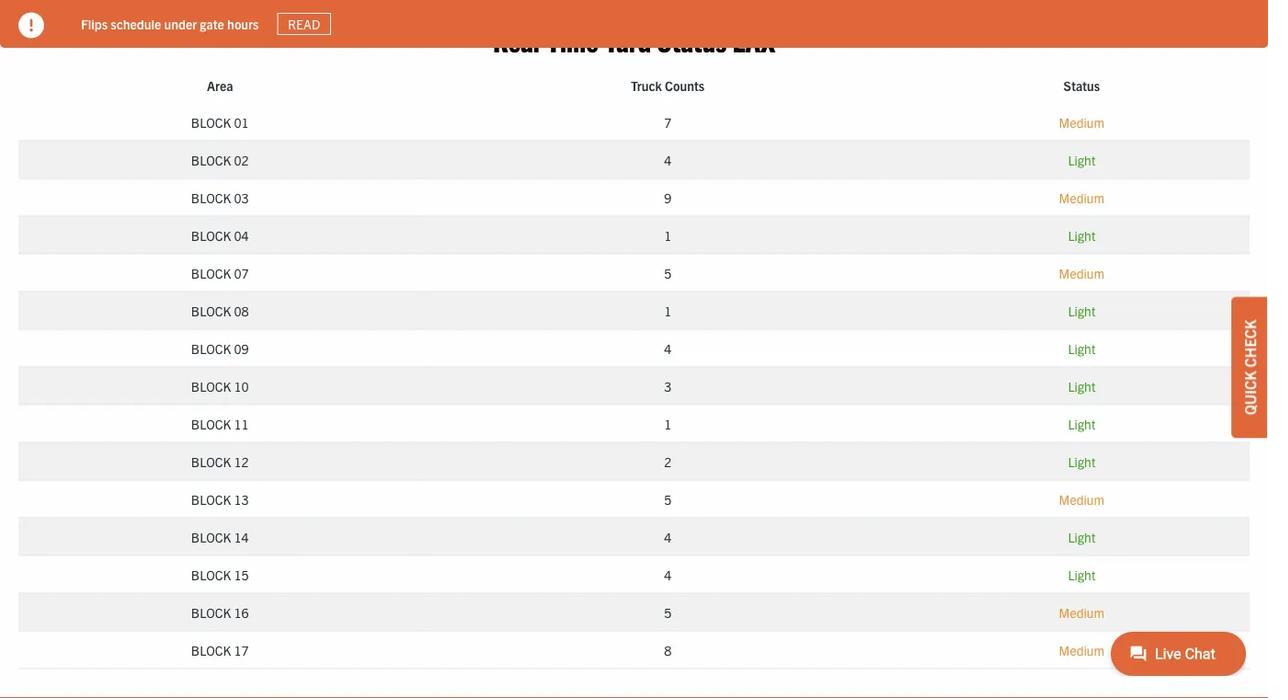 Task type: locate. For each thing, give the bounding box(es) containing it.
1 light from the top
[[1068, 151, 1096, 168]]

block for block 10
[[191, 378, 231, 394]]

3 4 from the top
[[664, 529, 672, 545]]

7 light from the top
[[1068, 453, 1096, 470]]

17
[[234, 642, 249, 658]]

1 block from the top
[[191, 114, 231, 130]]

block left the 17
[[191, 642, 231, 658]]

light for block 15
[[1068, 566, 1096, 583]]

8 light from the top
[[1068, 529, 1096, 545]]

1 horizontal spatial status
[[1064, 77, 1100, 94]]

3 5 from the top
[[664, 604, 672, 621]]

block left 07
[[191, 265, 231, 281]]

0 horizontal spatial status
[[657, 21, 727, 57]]

6 block from the top
[[191, 302, 231, 319]]

1 for block 08
[[664, 302, 672, 319]]

3 medium from the top
[[1059, 265, 1105, 281]]

quick
[[1241, 371, 1259, 415]]

block left 02
[[191, 151, 231, 168]]

4 up 8
[[664, 566, 672, 583]]

2 light from the top
[[1068, 227, 1096, 243]]

gate
[[200, 15, 224, 32]]

block 11
[[191, 415, 249, 432]]

block left 03 in the left of the page
[[191, 189, 231, 206]]

5 block from the top
[[191, 265, 231, 281]]

11
[[234, 415, 249, 432]]

3 light from the top
[[1068, 302, 1096, 319]]

medium
[[1059, 114, 1105, 130], [1059, 189, 1105, 206], [1059, 265, 1105, 281], [1059, 491, 1105, 507], [1059, 604, 1105, 621], [1059, 642, 1105, 658]]

5 down 9
[[664, 265, 672, 281]]

medium for block 07
[[1059, 265, 1105, 281]]

2 4 from the top
[[664, 340, 672, 357]]

7 block from the top
[[191, 340, 231, 357]]

status
[[657, 21, 727, 57], [1064, 77, 1100, 94]]

01
[[234, 114, 249, 130]]

block left 11
[[191, 415, 231, 432]]

medium for block 17
[[1059, 642, 1105, 658]]

2 1 from the top
[[664, 302, 672, 319]]

2 block from the top
[[191, 151, 231, 168]]

block for block 01
[[191, 114, 231, 130]]

2 vertical spatial 5
[[664, 604, 672, 621]]

10 block from the top
[[191, 453, 231, 470]]

block left the '16'
[[191, 604, 231, 621]]

12
[[234, 453, 249, 470]]

7
[[664, 114, 672, 130]]

1 up 3
[[664, 302, 672, 319]]

1 1 from the top
[[664, 227, 672, 243]]

quick check
[[1241, 320, 1259, 415]]

2 5 from the top
[[664, 491, 672, 507]]

block 14
[[191, 529, 249, 545]]

hours
[[227, 15, 259, 32]]

15
[[234, 566, 249, 583]]

1 for block 11
[[664, 415, 672, 432]]

5 for block 13
[[664, 491, 672, 507]]

block 17
[[191, 642, 249, 658]]

4 up 9
[[664, 151, 672, 168]]

1 down 9
[[664, 227, 672, 243]]

block left 08
[[191, 302, 231, 319]]

block 01
[[191, 114, 249, 130]]

4 4 from the top
[[664, 566, 672, 583]]

3 1 from the top
[[664, 415, 672, 432]]

9
[[664, 189, 672, 206]]

block left 10
[[191, 378, 231, 394]]

block left 09
[[191, 340, 231, 357]]

block 04
[[191, 227, 249, 243]]

flips schedule under gate hours
[[81, 15, 259, 32]]

5 down 2
[[664, 491, 672, 507]]

0 vertical spatial 5
[[664, 265, 672, 281]]

14 block from the top
[[191, 604, 231, 621]]

1 vertical spatial status
[[1064, 77, 1100, 94]]

4
[[664, 151, 672, 168], [664, 340, 672, 357], [664, 529, 672, 545], [664, 566, 672, 583]]

yard
[[604, 21, 652, 57]]

light for block 09
[[1068, 340, 1096, 357]]

block for block 17
[[191, 642, 231, 658]]

block
[[191, 114, 231, 130], [191, 151, 231, 168], [191, 189, 231, 206], [191, 227, 231, 243], [191, 265, 231, 281], [191, 302, 231, 319], [191, 340, 231, 357], [191, 378, 231, 394], [191, 415, 231, 432], [191, 453, 231, 470], [191, 491, 231, 507], [191, 529, 231, 545], [191, 566, 231, 583], [191, 604, 231, 621], [191, 642, 231, 658]]

5 up 8
[[664, 604, 672, 621]]

2 vertical spatial 1
[[664, 415, 672, 432]]

block 13
[[191, 491, 249, 507]]

08
[[234, 302, 249, 319]]

block left 15
[[191, 566, 231, 583]]

light for block 10
[[1068, 378, 1096, 394]]

1 5 from the top
[[664, 265, 672, 281]]

light for block 04
[[1068, 227, 1096, 243]]

time
[[547, 21, 599, 57]]

block 16
[[191, 604, 249, 621]]

flips
[[81, 15, 108, 32]]

block left 14
[[191, 529, 231, 545]]

9 light from the top
[[1068, 566, 1096, 583]]

block for block 11
[[191, 415, 231, 432]]

lax
[[733, 21, 775, 57]]

block for block 15
[[191, 566, 231, 583]]

block for block 09
[[191, 340, 231, 357]]

07
[[234, 265, 249, 281]]

15 block from the top
[[191, 642, 231, 658]]

block 08
[[191, 302, 249, 319]]

4 light from the top
[[1068, 340, 1096, 357]]

block left 04 at the left top of page
[[191, 227, 231, 243]]

5 medium from the top
[[1059, 604, 1105, 621]]

5
[[664, 265, 672, 281], [664, 491, 672, 507], [664, 604, 672, 621]]

12 block from the top
[[191, 529, 231, 545]]

block 03
[[191, 189, 249, 206]]

medium for block 03
[[1059, 189, 1105, 206]]

13
[[234, 491, 249, 507]]

under
[[164, 15, 197, 32]]

16
[[234, 604, 249, 621]]

quick check link
[[1232, 297, 1268, 438]]

light
[[1068, 151, 1096, 168], [1068, 227, 1096, 243], [1068, 302, 1096, 319], [1068, 340, 1096, 357], [1068, 378, 1096, 394], [1068, 415, 1096, 432], [1068, 453, 1096, 470], [1068, 529, 1096, 545], [1068, 566, 1096, 583]]

read link
[[277, 13, 331, 35]]

3 block from the top
[[191, 189, 231, 206]]

block left the 13
[[191, 491, 231, 507]]

1 vertical spatial 1
[[664, 302, 672, 319]]

1 4 from the top
[[664, 151, 672, 168]]

truck
[[631, 77, 662, 94]]

block 10
[[191, 378, 249, 394]]

2
[[664, 453, 672, 470]]

6 light from the top
[[1068, 415, 1096, 432]]

6 medium from the top
[[1059, 642, 1105, 658]]

counts
[[665, 77, 705, 94]]

block 07
[[191, 265, 249, 281]]

block for block 14
[[191, 529, 231, 545]]

1
[[664, 227, 672, 243], [664, 302, 672, 319], [664, 415, 672, 432]]

1 vertical spatial 5
[[664, 491, 672, 507]]

block left 01
[[191, 114, 231, 130]]

9 block from the top
[[191, 415, 231, 432]]

8 block from the top
[[191, 378, 231, 394]]

block 09
[[191, 340, 249, 357]]

4 block from the top
[[191, 227, 231, 243]]

1 down 3
[[664, 415, 672, 432]]

13 block from the top
[[191, 566, 231, 583]]

1 medium from the top
[[1059, 114, 1105, 130]]

real-time yard status lax
[[493, 21, 775, 57]]

block left 12
[[191, 453, 231, 470]]

14
[[234, 529, 249, 545]]

0 vertical spatial 1
[[664, 227, 672, 243]]

2 medium from the top
[[1059, 189, 1105, 206]]

11 block from the top
[[191, 491, 231, 507]]

10
[[234, 378, 249, 394]]

4 up 3
[[664, 340, 672, 357]]

4 medium from the top
[[1059, 491, 1105, 507]]

block for block 03
[[191, 189, 231, 206]]

5 light from the top
[[1068, 378, 1096, 394]]

09
[[234, 340, 249, 357]]

block 02
[[191, 151, 249, 168]]

block for block 02
[[191, 151, 231, 168]]

4 for block 09
[[664, 340, 672, 357]]

4 for block 14
[[664, 529, 672, 545]]

4 down 2
[[664, 529, 672, 545]]



Task type: vqa. For each thing, say whether or not it's contained in the screenshot.
spr for 09/23/2023
no



Task type: describe. For each thing, give the bounding box(es) containing it.
light for block 14
[[1068, 529, 1096, 545]]

0 vertical spatial status
[[657, 21, 727, 57]]

medium for block 16
[[1059, 604, 1105, 621]]

3
[[664, 378, 672, 394]]

block for block 13
[[191, 491, 231, 507]]

solid image
[[18, 12, 44, 38]]

block for block 08
[[191, 302, 231, 319]]

02
[[234, 151, 249, 168]]

medium for block 13
[[1059, 491, 1105, 507]]

light for block 11
[[1068, 415, 1096, 432]]

1 for block 04
[[664, 227, 672, 243]]

real-
[[493, 21, 547, 57]]

check
[[1241, 320, 1259, 368]]

block for block 16
[[191, 604, 231, 621]]

area
[[207, 77, 233, 94]]

8
[[664, 642, 672, 658]]

light for block 02
[[1068, 151, 1096, 168]]

medium for block 01
[[1059, 114, 1105, 130]]

block for block 04
[[191, 227, 231, 243]]

truck counts
[[631, 77, 705, 94]]

schedule
[[111, 15, 161, 32]]

5 for block 07
[[664, 265, 672, 281]]

5 for block 16
[[664, 604, 672, 621]]

block for block 12
[[191, 453, 231, 470]]

light for block 08
[[1068, 302, 1096, 319]]

read
[[288, 16, 320, 32]]

04
[[234, 227, 249, 243]]

light for block 12
[[1068, 453, 1096, 470]]

block 15
[[191, 566, 249, 583]]

block 12
[[191, 453, 249, 470]]

4 for block 02
[[664, 151, 672, 168]]

block for block 07
[[191, 265, 231, 281]]

03
[[234, 189, 249, 206]]

4 for block 15
[[664, 566, 672, 583]]



